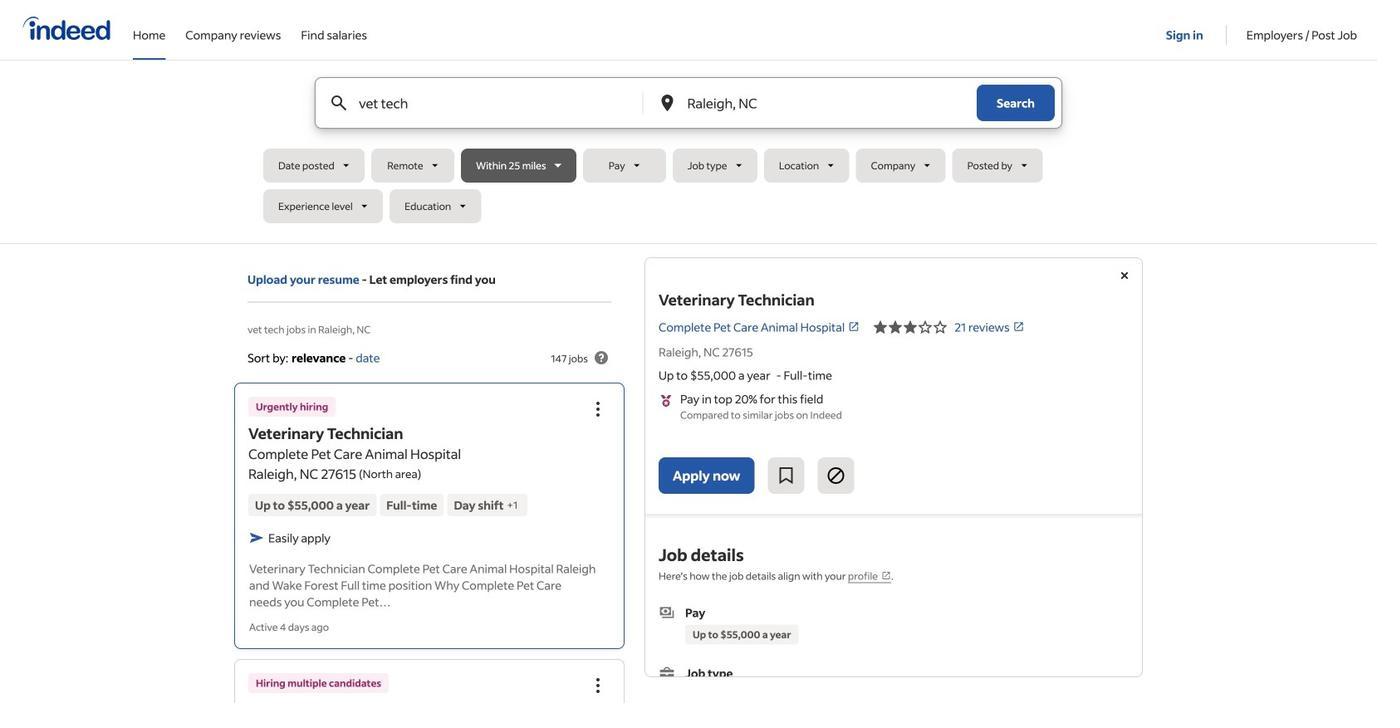 Task type: locate. For each thing, give the bounding box(es) containing it.
search: Job title, keywords, or company text field
[[356, 78, 615, 128]]

job preferences (opens in a new window) image
[[881, 571, 891, 581]]

job actions for veterinary assistant/technician is collapsed image
[[588, 676, 608, 696]]

None search field
[[263, 77, 1114, 230]]

not interested image
[[826, 466, 846, 486]]



Task type: describe. For each thing, give the bounding box(es) containing it.
job actions for veterinary technician is collapsed image
[[588, 399, 608, 419]]

close job details image
[[1115, 266, 1135, 286]]

save this job image
[[776, 466, 796, 486]]

3 out of 5 stars. link to 21 reviews company ratings (opens in a new tab) image
[[1013, 321, 1025, 333]]

Edit location text field
[[684, 78, 944, 128]]

help icon image
[[591, 348, 611, 368]]

complete pet care animal hospital (opens in a new tab) image
[[848, 321, 860, 333]]

3 out of 5 stars image
[[873, 317, 948, 337]]



Task type: vqa. For each thing, say whether or not it's contained in the screenshot.
the job preferences (opens in a new window) image
yes



